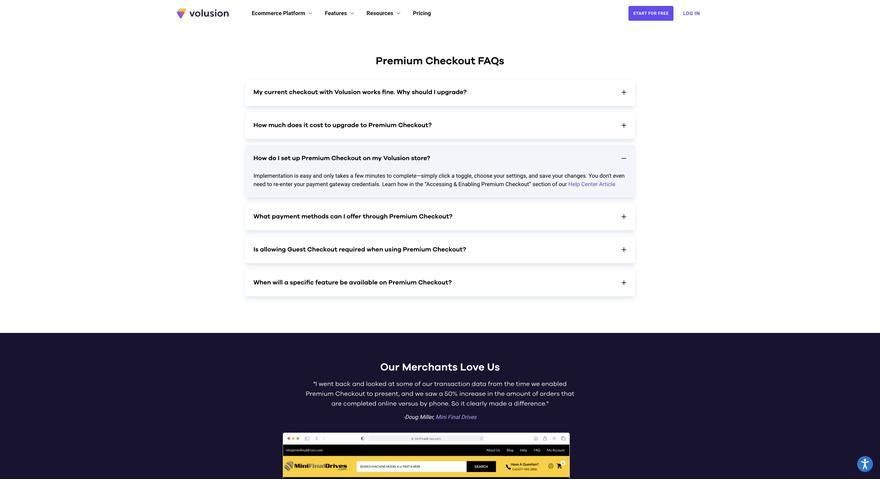 Task type: locate. For each thing, give the bounding box(es) containing it.
0 vertical spatial volusion
[[335, 89, 361, 95]]

payment inside button
[[272, 214, 300, 220]]

0 vertical spatial the
[[415, 181, 423, 188]]

in inside "i went back and looked at some of our transaction data from the time we enabled premium checkout to present, and we saw a 50% increase in the amount of orders that are completed online versus by phone. so it clearly made a difference."
[[488, 391, 493, 397]]

online
[[378, 401, 397, 407]]

checkout down back
[[335, 391, 365, 397]]

premium down choose
[[482, 181, 504, 188]]

premium inside "i went back and looked at some of our transaction data from the time we enabled premium checkout to present, and we saw a 50% increase in the amount of orders that are completed online versus by phone. so it clearly made a difference."
[[306, 391, 334, 397]]

much
[[268, 122, 286, 128]]

we up by
[[415, 391, 424, 397]]

start for free
[[633, 11, 669, 16]]

through
[[363, 214, 388, 220]]

0 vertical spatial i
[[434, 89, 436, 95]]

checkout"
[[506, 181, 531, 188]]

0 vertical spatial of
[[552, 181, 558, 188]]

0 horizontal spatial it
[[304, 122, 308, 128]]

saw
[[425, 391, 438, 397]]

in right how
[[410, 181, 414, 188]]

premium up "my"
[[369, 122, 397, 128]]

don't
[[600, 172, 612, 179]]

by
[[420, 401, 428, 407]]

my current checkout with volusion works fine. why should i upgrade?
[[254, 89, 467, 95]]

0 horizontal spatial payment
[[272, 214, 300, 220]]

i right "can"
[[344, 214, 345, 220]]

in down from
[[488, 391, 493, 397]]

0 horizontal spatial i
[[278, 155, 280, 162]]

doug
[[405, 414, 418, 421]]

feature
[[316, 280, 338, 286]]

0 vertical spatial our
[[559, 181, 567, 188]]

orders
[[540, 391, 560, 397]]

cost
[[310, 122, 323, 128]]

0 vertical spatial in
[[410, 181, 414, 188]]

premium right up
[[302, 155, 330, 162]]

1 vertical spatial on
[[379, 280, 387, 286]]

a right click
[[452, 172, 455, 179]]

2 horizontal spatial i
[[434, 89, 436, 95]]

looked
[[366, 381, 387, 388]]

available
[[349, 280, 378, 286]]

of right some
[[415, 381, 421, 388]]

1 how from the top
[[254, 122, 267, 128]]

0 horizontal spatial your
[[294, 181, 305, 188]]

you
[[589, 172, 598, 179]]

required
[[339, 247, 365, 253]]

mini final drives link
[[436, 414, 477, 421]]

2 vertical spatial of
[[532, 391, 538, 397]]

it inside "i went back and looked at some of our transaction data from the time we enabled premium checkout to present, and we saw a 50% increase in the amount of orders that are completed online versus by phone. so it clearly made a difference."
[[461, 401, 465, 407]]

it right so
[[461, 401, 465, 407]]

settings,
[[506, 172, 527, 179]]

1 horizontal spatial our
[[559, 181, 567, 188]]

-doug miller, mini final drives
[[404, 414, 477, 421]]

in
[[410, 181, 414, 188], [488, 391, 493, 397]]

our up saw
[[422, 381, 433, 388]]

and right back
[[352, 381, 365, 388]]

a right saw
[[439, 391, 443, 397]]

start
[[633, 11, 647, 16]]

it inside 'how much does it cost to upgrade to premium checkout?' button
[[304, 122, 308, 128]]

on
[[363, 155, 371, 162], [379, 280, 387, 286]]

on left "my"
[[363, 155, 371, 162]]

implementation is easy and only takes a few minutes to complete—simply click a toggle, choose your settings, and save your changes. you don't even need to re-enter your payment gateway credentials. learn how in the "accessing & enabling premium checkout" section of our
[[254, 172, 625, 188]]

premium right using
[[403, 247, 431, 253]]

1 horizontal spatial your
[[494, 172, 505, 179]]

checkout right guest
[[307, 247, 337, 253]]

0 vertical spatial how
[[254, 122, 267, 128]]

choose
[[474, 172, 493, 179]]

2 vertical spatial i
[[344, 214, 345, 220]]

1 horizontal spatial payment
[[306, 181, 328, 188]]

2 horizontal spatial of
[[552, 181, 558, 188]]

changes.
[[565, 172, 587, 179]]

checkout? down 'is allowing guest checkout required when using premium checkout?' button
[[418, 280, 452, 286]]

and
[[313, 172, 322, 179], [529, 172, 538, 179], [352, 381, 365, 388], [402, 391, 414, 397]]

versus
[[398, 401, 418, 407]]

gateway
[[329, 181, 350, 188]]

a right will
[[284, 280, 288, 286]]

1 vertical spatial payment
[[272, 214, 300, 220]]

your
[[494, 172, 505, 179], [553, 172, 563, 179], [294, 181, 305, 188]]

on inside "button"
[[379, 280, 387, 286]]

checkout? down what payment methods can i offer through premium checkout? button
[[433, 247, 466, 253]]

it left cost
[[304, 122, 308, 128]]

0 vertical spatial it
[[304, 122, 308, 128]]

help
[[569, 181, 580, 188]]

i right do
[[278, 155, 280, 162]]

the up amount
[[504, 381, 515, 388]]

love
[[460, 362, 485, 373]]

1 horizontal spatial on
[[379, 280, 387, 286]]

1 vertical spatial our
[[422, 381, 433, 388]]

0 horizontal spatial of
[[415, 381, 421, 388]]

the down complete—simply
[[415, 181, 423, 188]]

minutes
[[365, 172, 386, 179]]

is allowing guest checkout required when using premium checkout?
[[254, 247, 466, 253]]

fine.
[[382, 89, 395, 95]]

i right should
[[434, 89, 436, 95]]

volusion right the with
[[335, 89, 361, 95]]

when will a specific feature be available on premium checkout? button
[[245, 269, 635, 296]]

do
[[268, 155, 276, 162]]

specific
[[290, 280, 314, 286]]

in inside implementation is easy and only takes a few minutes to complete—simply click a toggle, choose your settings, and save your changes. you don't even need to re-enter your payment gateway credentials. learn how in the "accessing & enabling premium checkout" section of our
[[410, 181, 414, 188]]

phone.
[[429, 401, 450, 407]]

our
[[380, 362, 400, 373]]

0 vertical spatial payment
[[306, 181, 328, 188]]

payment right what
[[272, 214, 300, 220]]

how left much on the left top
[[254, 122, 267, 128]]

increase
[[459, 391, 486, 397]]

0 horizontal spatial in
[[410, 181, 414, 188]]

on right 'available'
[[379, 280, 387, 286]]

1 horizontal spatial volusion
[[383, 155, 410, 162]]

resources button
[[367, 9, 402, 18]]

a difference."
[[508, 401, 549, 407]]

our left help
[[559, 181, 567, 188]]

even
[[613, 172, 625, 179]]

and left save
[[529, 172, 538, 179]]

1 horizontal spatial it
[[461, 401, 465, 407]]

how left do
[[254, 155, 267, 162]]

1 horizontal spatial in
[[488, 391, 493, 397]]

2 how from the top
[[254, 155, 267, 162]]

ecommerce platform button
[[252, 9, 314, 18]]

using
[[385, 247, 402, 253]]

to down looked
[[367, 391, 373, 397]]

for
[[649, 11, 657, 16]]

1 vertical spatial in
[[488, 391, 493, 397]]

1 vertical spatial how
[[254, 155, 267, 162]]

our
[[559, 181, 567, 188], [422, 381, 433, 388]]

payment
[[306, 181, 328, 188], [272, 214, 300, 220]]

we right time
[[532, 381, 540, 388]]

1 vertical spatial we
[[415, 391, 424, 397]]

checkout?
[[398, 122, 432, 128], [419, 214, 453, 220], [433, 247, 466, 253], [418, 280, 452, 286]]

upgrade
[[333, 122, 359, 128]]

1 vertical spatial volusion
[[383, 155, 410, 162]]

to right upgrade at the top left of the page
[[361, 122, 367, 128]]

log in
[[683, 11, 700, 16]]

0 horizontal spatial on
[[363, 155, 371, 162]]

the up made on the right
[[495, 391, 505, 397]]

0 vertical spatial we
[[532, 381, 540, 388]]

on inside button
[[363, 155, 371, 162]]

of up "a difference.""
[[532, 391, 538, 397]]

of inside implementation is easy and only takes a few minutes to complete—simply click a toggle, choose your settings, and save your changes. you don't even need to re-enter your payment gateway credentials. learn how in the "accessing & enabling premium checkout" section of our
[[552, 181, 558, 188]]

your right save
[[553, 172, 563, 179]]

can
[[330, 214, 342, 220]]

checkout inside how do i set up premium checkout on my volusion store? button
[[331, 155, 362, 162]]

merchants
[[402, 362, 458, 373]]

1 vertical spatial it
[[461, 401, 465, 407]]

checkout up takes
[[331, 155, 362, 162]]

free
[[658, 11, 669, 16]]

checkout? down "accessing
[[419, 214, 453, 220]]

will
[[273, 280, 283, 286]]

is allowing guest checkout required when using premium checkout? button
[[245, 236, 635, 263]]

0 vertical spatial on
[[363, 155, 371, 162]]

ecommerce
[[252, 10, 282, 17]]

0 horizontal spatial we
[[415, 391, 424, 397]]

the inside implementation is easy and only takes a few minutes to complete—simply click a toggle, choose your settings, and save your changes. you don't even need to re-enter your payment gateway credentials. learn how in the "accessing & enabling premium checkout" section of our
[[415, 181, 423, 188]]

checkout inside "i went back and looked at some of our transaction data from the time we enabled premium checkout to present, and we saw a 50% increase in the amount of orders that are completed online versus by phone. so it clearly made a difference."
[[335, 391, 365, 397]]

1 horizontal spatial we
[[532, 381, 540, 388]]

a
[[350, 172, 353, 179], [452, 172, 455, 179], [284, 280, 288, 286], [439, 391, 443, 397]]

what
[[254, 214, 270, 220]]

what payment methods can i offer through premium checkout?
[[254, 214, 453, 220]]

my
[[254, 89, 263, 95]]

premium down using
[[389, 280, 417, 286]]

premium checkout faqs
[[376, 56, 504, 66]]

toggle,
[[456, 172, 473, 179]]

1 vertical spatial of
[[415, 381, 421, 388]]

of right section
[[552, 181, 558, 188]]

miller,
[[420, 414, 434, 421]]

checkout up upgrade?
[[426, 56, 476, 66]]

premium
[[376, 56, 423, 66], [369, 122, 397, 128], [302, 155, 330, 162], [482, 181, 504, 188], [389, 214, 418, 220], [403, 247, 431, 253], [389, 280, 417, 286], [306, 391, 334, 397]]

1 horizontal spatial of
[[532, 391, 538, 397]]

payment down easy
[[306, 181, 328, 188]]

your down is
[[294, 181, 305, 188]]

premium down "i at the left
[[306, 391, 334, 397]]

0 horizontal spatial volusion
[[335, 89, 361, 95]]

0 horizontal spatial our
[[422, 381, 433, 388]]

log
[[683, 11, 693, 16]]

checkout
[[289, 89, 318, 95]]

it
[[304, 122, 308, 128], [461, 401, 465, 407]]

volusion right "my"
[[383, 155, 410, 162]]

your right choose
[[494, 172, 505, 179]]

checkout? up 'store?'
[[398, 122, 432, 128]]

at
[[388, 381, 395, 388]]

how
[[254, 122, 267, 128], [254, 155, 267, 162]]



Task type: vqa. For each thing, say whether or not it's contained in the screenshot.
the want more reach for your campaign, then you should keep those boxes checked. quick note: you can always go back and change the settings at a later date. on the top of page
no



Task type: describe. For each thing, give the bounding box(es) containing it.
so
[[451, 401, 459, 407]]

why
[[397, 89, 410, 95]]

is
[[254, 247, 259, 253]]

1 horizontal spatial i
[[344, 214, 345, 220]]

are
[[332, 401, 342, 407]]

what payment methods can i offer through premium checkout? button
[[245, 203, 635, 230]]

completed
[[343, 401, 377, 407]]

premium inside "button"
[[389, 280, 417, 286]]

back
[[335, 381, 351, 388]]

ecommerce platform
[[252, 10, 305, 17]]

my
[[372, 155, 382, 162]]

some
[[396, 381, 413, 388]]

re-
[[274, 181, 280, 188]]

our merchants love us
[[380, 362, 500, 373]]

a inside when will a specific feature be available on premium checkout? "button"
[[284, 280, 288, 286]]

open accessibe: accessibility options, statement and help image
[[862, 459, 869, 470]]

upgrade?
[[437, 89, 467, 95]]

on for premium
[[379, 280, 387, 286]]

"i went back and looked at some of our transaction data from the time we enabled premium checkout to present, and we saw a 50% increase in the amount of orders that are completed online versus by phone. so it clearly made a difference."
[[306, 381, 575, 407]]

enter
[[280, 181, 293, 188]]

enabling
[[459, 181, 480, 188]]

save
[[540, 172, 551, 179]]

features
[[325, 10, 347, 17]]

a inside "i went back and looked at some of our transaction data from the time we enabled premium checkout to present, and we saw a 50% increase in the amount of orders that are completed online versus by phone. so it clearly made a difference."
[[439, 391, 443, 397]]

center
[[581, 181, 598, 188]]

platform
[[283, 10, 305, 17]]

need
[[254, 181, 266, 188]]

final
[[448, 414, 460, 421]]

up
[[292, 155, 300, 162]]

start for free link
[[629, 6, 674, 21]]

takes
[[335, 172, 349, 179]]

2 horizontal spatial your
[[553, 172, 563, 179]]

-
[[404, 414, 405, 421]]

checkout inside 'is allowing guest checkout required when using premium checkout?' button
[[307, 247, 337, 253]]

easy
[[300, 172, 312, 179]]

store?
[[411, 155, 430, 162]]

premium inside implementation is easy and only takes a few minutes to complete—simply click a toggle, choose your settings, and save your changes. you don't even need to re-enter your payment gateway credentials. learn how in the "accessing & enabling premium checkout" section of our
[[482, 181, 504, 188]]

pricing link
[[413, 9, 431, 18]]

click
[[439, 172, 450, 179]]

resources
[[367, 10, 393, 17]]

our inside "i went back and looked at some of our transaction data from the time we enabled premium checkout to present, and we saw a 50% increase in the amount of orders that are completed online versus by phone. so it clearly made a difference."
[[422, 381, 433, 388]]

1 vertical spatial i
[[278, 155, 280, 162]]

payment inside implementation is easy and only takes a few minutes to complete—simply click a toggle, choose your settings, and save your changes. you don't even need to re-enter your payment gateway credentials. learn how in the "accessing & enabling premium checkout" section of our
[[306, 181, 328, 188]]

how do i set up premium checkout on my volusion store? button
[[245, 145, 635, 172]]

went
[[319, 381, 334, 388]]

and left only
[[313, 172, 322, 179]]

offer
[[347, 214, 361, 220]]

made
[[489, 401, 507, 407]]

checkout? inside "button"
[[418, 280, 452, 286]]

premium up why
[[376, 56, 423, 66]]

how for how much does it cost to upgrade to premium checkout?
[[254, 122, 267, 128]]

to right cost
[[325, 122, 331, 128]]

article
[[599, 181, 616, 188]]

"i
[[313, 381, 317, 388]]

us
[[487, 362, 500, 373]]

how for how do i set up premium checkout on my volusion store?
[[254, 155, 267, 162]]

&
[[454, 181, 457, 188]]

current
[[264, 89, 288, 95]]

to inside "i went back and looked at some of our transaction data from the time we enabled premium checkout to present, and we saw a 50% increase in the amount of orders that are completed online versus by phone. so it clearly made a difference."
[[367, 391, 373, 397]]

and up versus
[[402, 391, 414, 397]]

help center article
[[569, 181, 616, 188]]

learn
[[382, 181, 396, 188]]

when will a specific feature be available on premium checkout?
[[254, 280, 452, 286]]

credentials.
[[352, 181, 381, 188]]

from
[[488, 381, 503, 388]]

complete—simply
[[393, 172, 437, 179]]

be
[[340, 280, 348, 286]]

when
[[367, 247, 383, 253]]

enabled
[[542, 381, 567, 388]]

to left re-
[[267, 181, 272, 188]]

help center article link
[[569, 181, 616, 188]]

pricing
[[413, 10, 431, 17]]

that
[[562, 391, 575, 397]]

2 vertical spatial the
[[495, 391, 505, 397]]

works
[[362, 89, 381, 95]]

log in link
[[679, 6, 704, 21]]

transaction
[[434, 381, 470, 388]]

1 vertical spatial the
[[504, 381, 515, 388]]

a left few
[[350, 172, 353, 179]]

mini
[[436, 414, 446, 421]]

data
[[472, 381, 487, 388]]

on for my
[[363, 155, 371, 162]]

is
[[294, 172, 299, 179]]

only
[[324, 172, 334, 179]]

faqs
[[478, 56, 504, 66]]

guest
[[288, 247, 306, 253]]

to up learn
[[387, 172, 392, 179]]

our inside implementation is easy and only takes a few minutes to complete—simply click a toggle, choose your settings, and save your changes. you don't even need to re-enter your payment gateway credentials. learn how in the "accessing & enabling premium checkout" section of our
[[559, 181, 567, 188]]

time
[[516, 381, 530, 388]]

few
[[355, 172, 364, 179]]

premium right through
[[389, 214, 418, 220]]

how
[[398, 181, 408, 188]]

clearly
[[467, 401, 487, 407]]

in
[[695, 11, 700, 16]]



